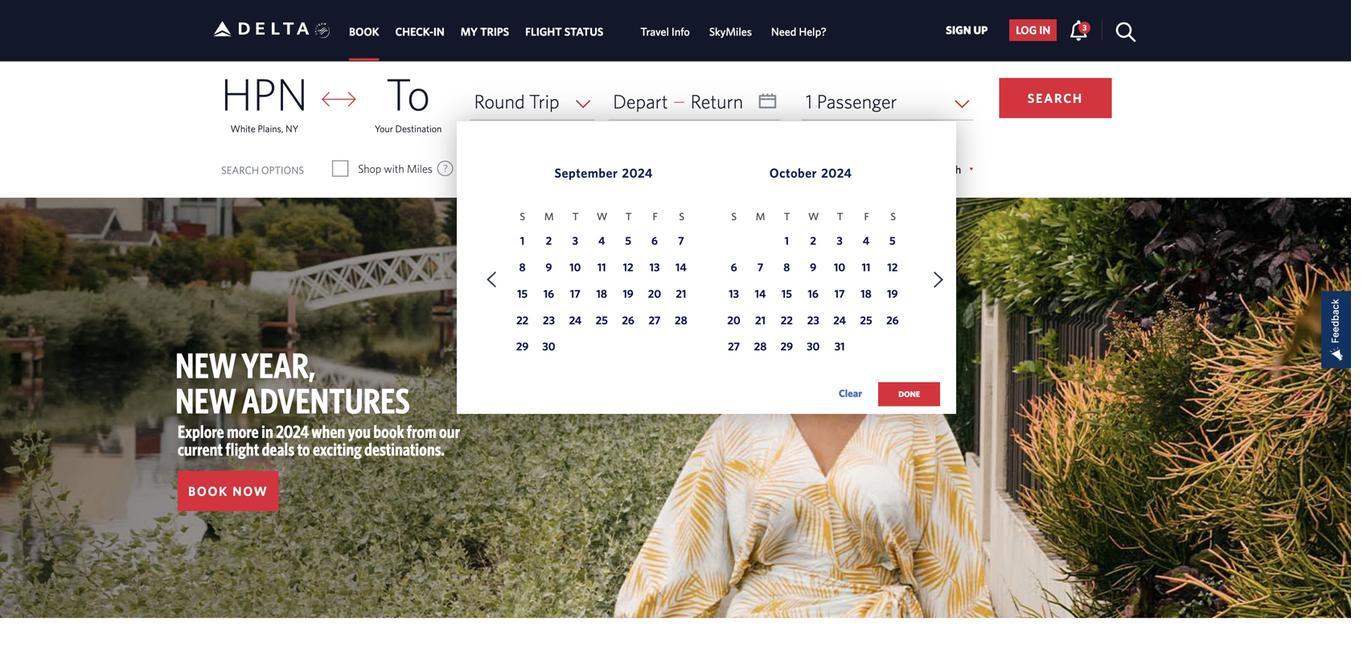 Task type: vqa. For each thing, say whether or not it's contained in the screenshot.


Task type: locate. For each thing, give the bounding box(es) containing it.
1 29 link from the left
[[512, 338, 533, 359]]

0 vertical spatial 21 link
[[671, 285, 692, 306]]

22 link
[[512, 312, 533, 333], [777, 312, 798, 333]]

1 5 link from the left
[[618, 232, 639, 253]]

19 for first the 19 link from the right
[[888, 287, 898, 300]]

29 for 1st 29 link from right
[[781, 340, 793, 353]]

0 horizontal spatial w
[[597, 211, 608, 223]]

16 for second 16 link from the right
[[544, 287, 554, 300]]

1 horizontal spatial 22
[[781, 314, 793, 327]]

1 24 from the left
[[569, 314, 582, 327]]

1 vertical spatial 7
[[758, 261, 764, 274]]

1 horizontal spatial in
[[1040, 23, 1051, 36]]

28 link
[[671, 312, 692, 333], [750, 338, 771, 359]]

1 horizontal spatial 18 link
[[856, 285, 877, 306]]

0 horizontal spatial 17 link
[[565, 285, 586, 306]]

1 horizontal spatial 28 link
[[750, 338, 771, 359]]

1 horizontal spatial 13
[[729, 287, 739, 300]]

28 for the bottom 28 link
[[754, 340, 767, 353]]

0 horizontal spatial 18 link
[[592, 285, 612, 306]]

advanced search
[[880, 163, 962, 176]]

0 vertical spatial 14 link
[[671, 259, 692, 280]]

rent a car link
[[378, 10, 458, 35]]

2 19 from the left
[[888, 287, 898, 300]]

delta
[[758, 16, 785, 29]]

2 23 from the left
[[808, 314, 820, 327]]

flight
[[525, 25, 562, 38]]

1 s from the left
[[520, 211, 525, 223]]

2 16 from the left
[[808, 287, 819, 300]]

in inside button
[[1040, 23, 1051, 36]]

clear
[[839, 387, 863, 399]]

t
[[573, 211, 579, 223], [626, 211, 632, 223], [784, 211, 791, 223], [837, 211, 844, 223]]

2 22 link from the left
[[777, 312, 798, 333]]

1 horizontal spatial 2
[[811, 234, 817, 248]]

1 horizontal spatial 5
[[890, 234, 896, 248]]

vacation deals link
[[478, 10, 579, 35]]

1 2 from the left
[[546, 234, 552, 248]]

1 8 link from the left
[[512, 259, 533, 280]]

september
[[555, 166, 618, 180]]

28 for the topmost 28 link
[[675, 314, 688, 327]]

1 10 from the left
[[570, 261, 581, 274]]

1 vertical spatial 6 link
[[724, 259, 745, 280]]

14
[[676, 261, 687, 274], [755, 287, 766, 300]]

1 link for september
[[512, 232, 533, 253]]

1 vertical spatial 21 link
[[750, 312, 771, 333]]

2 4 link from the left
[[856, 232, 877, 253]]

26 link
[[618, 312, 639, 333], [882, 312, 903, 333]]

2 cards from the left
[[918, 16, 949, 29]]

0 horizontal spatial 24 link
[[565, 312, 586, 333]]

0 horizontal spatial 5
[[625, 234, 631, 248]]

2 26 link from the left
[[882, 312, 903, 333]]

2 2 from the left
[[811, 234, 817, 248]]

1 vertical spatial book
[[188, 484, 229, 499]]

0 horizontal spatial 17
[[570, 287, 581, 300]]

1 horizontal spatial 21 link
[[750, 312, 771, 333]]

2 18 from the left
[[861, 287, 872, 300]]

20 for 20 link to the right
[[728, 314, 741, 327]]

0 vertical spatial 13
[[650, 261, 660, 274]]

1 horizontal spatial travel
[[1064, 16, 1095, 29]]

1 horizontal spatial 26 link
[[882, 312, 903, 333]]

2 m from the left
[[756, 211, 766, 223]]

2 12 from the left
[[888, 261, 898, 274]]

1 vertical spatial 27
[[728, 340, 740, 353]]

1 cards from the left
[[822, 16, 853, 29]]

29 for 2nd 29 link from right
[[516, 340, 529, 353]]

book right skyteam image in the left top of the page
[[349, 25, 379, 38]]

cards
[[822, 16, 853, 29], [918, 16, 949, 29]]

1 horizontal spatial 20
[[728, 314, 741, 327]]

vacation deals
[[502, 16, 579, 29]]

1 horizontal spatial 19 link
[[882, 285, 903, 306]]

check-
[[395, 25, 434, 38]]

0 horizontal spatial 8 link
[[512, 259, 533, 280]]

2 16 link from the left
[[803, 285, 824, 306]]

3 for september 2024
[[573, 234, 579, 248]]

0 horizontal spatial 20 link
[[644, 285, 665, 306]]

19
[[623, 287, 634, 300], [888, 287, 898, 300]]

1 25 from the left
[[596, 314, 608, 327]]

1 18 link from the left
[[592, 285, 612, 306]]

2 f from the left
[[865, 211, 870, 223]]

1 2 link from the left
[[539, 232, 560, 253]]

2024 for october 2024
[[822, 166, 852, 180]]

1 19 link from the left
[[618, 285, 639, 306]]

return
[[691, 90, 744, 113]]

none text field inside book tab panel
[[609, 83, 781, 120]]

1 passenger
[[806, 90, 897, 113]]

to
[[386, 67, 430, 119]]

18 for first 18 link from left
[[597, 287, 607, 300]]

1 for october's 1 link
[[785, 234, 789, 248]]

3 left fees
[[1083, 23, 1087, 32]]

13 for "13" link to the right
[[729, 287, 739, 300]]

1 1 link from the left
[[512, 232, 533, 253]]

2 22 from the left
[[781, 314, 793, 327]]

4 for september 2024
[[599, 234, 605, 248]]

0 horizontal spatial 25
[[596, 314, 608, 327]]

2 8 from the left
[[784, 261, 790, 274]]

exciting
[[313, 439, 362, 460]]

2 down refundable fares
[[546, 234, 552, 248]]

1 25 link from the left
[[592, 312, 612, 333]]

a
[[429, 16, 436, 29]]

you
[[348, 422, 371, 442]]

11 for second 11 link from the right
[[598, 261, 606, 274]]

1 new from the top
[[175, 345, 237, 386]]

s down flexible
[[732, 211, 737, 223]]

depart
[[613, 90, 668, 113]]

1 horizontal spatial 10 link
[[830, 259, 851, 280]]

2 9 link from the left
[[803, 259, 824, 280]]

2 horizontal spatial 2024
[[822, 166, 852, 180]]

1 w from the left
[[597, 211, 608, 223]]

1 30 from the left
[[543, 340, 556, 353]]

flight
[[226, 439, 259, 460]]

1 16 link from the left
[[539, 285, 560, 306]]

1 12 from the left
[[623, 261, 634, 274]]

0 horizontal spatial 9
[[546, 261, 552, 274]]

1 horizontal spatial f
[[865, 211, 870, 223]]

book
[[374, 422, 404, 442]]

3 link down october 2024
[[830, 232, 851, 253]]

2 link for september
[[539, 232, 560, 253]]

12
[[623, 261, 634, 274], [888, 261, 898, 274]]

m
[[545, 211, 554, 223], [756, 211, 766, 223]]

31
[[835, 340, 845, 353]]

1 vertical spatial search
[[221, 164, 259, 176]]

1 23 from the left
[[543, 314, 555, 327]]

1 Passenger field
[[802, 83, 974, 120]]

0 vertical spatial 28 link
[[671, 312, 692, 333]]

1 horizontal spatial 2 link
[[803, 232, 824, 253]]

1 horizontal spatial 23
[[808, 314, 820, 327]]

2 down october 2024
[[811, 234, 817, 248]]

2 horizontal spatial 3 link
[[1069, 19, 1091, 40]]

24 for first 24 link from the right
[[834, 314, 846, 327]]

5 link
[[618, 232, 639, 253], [882, 232, 903, 253]]

8
[[519, 261, 526, 274], [784, 261, 790, 274]]

2024 right october
[[822, 166, 852, 180]]

24 link
[[565, 312, 586, 333], [830, 312, 851, 333]]

1 link for october
[[777, 232, 798, 253]]

1 8 from the left
[[519, 261, 526, 274]]

0 horizontal spatial 2024
[[276, 422, 309, 442]]

your
[[375, 123, 393, 134]]

0 horizontal spatial 3 link
[[565, 232, 586, 253]]

13 for the left "13" link
[[650, 261, 660, 274]]

1 horizontal spatial w
[[809, 211, 819, 223]]

1 down october
[[785, 234, 789, 248]]

2 link down october 2024
[[803, 232, 824, 253]]

1 horizontal spatial 12
[[888, 261, 898, 274]]

1 horizontal spatial 7
[[758, 261, 764, 274]]

destination
[[395, 123, 442, 134]]

30
[[543, 340, 556, 353], [807, 340, 820, 353]]

3 down september
[[573, 234, 579, 248]]

1 29 from the left
[[516, 340, 529, 353]]

0 vertical spatial 6 link
[[644, 232, 665, 253]]

book inside tab list
[[349, 25, 379, 38]]

2024 left dates
[[622, 166, 653, 180]]

travel inside "link"
[[641, 25, 669, 38]]

1 4 link from the left
[[592, 232, 612, 253]]

0 horizontal spatial f
[[653, 211, 658, 223]]

s down advanced
[[891, 211, 896, 223]]

My dates are flexible checkbox
[[621, 161, 635, 177]]

3 link right &
[[1069, 19, 1091, 40]]

2 for september
[[546, 234, 552, 248]]

1 22 from the left
[[517, 314, 529, 327]]

0 horizontal spatial 5 link
[[618, 232, 639, 253]]

1 30 link from the left
[[539, 338, 560, 359]]

delta air lines image
[[213, 4, 310, 54]]

4 link for september 2024
[[592, 232, 612, 253]]

0 horizontal spatial 7 link
[[671, 232, 692, 253]]

1 horizontal spatial 30
[[807, 340, 820, 353]]

0 horizontal spatial 2
[[546, 234, 552, 248]]

rent
[[402, 16, 426, 29]]

3
[[1083, 23, 1087, 32], [573, 234, 579, 248], [837, 234, 843, 248]]

1 9 link from the left
[[539, 259, 560, 280]]

done
[[899, 390, 920, 399]]

0 horizontal spatial 15
[[517, 287, 528, 300]]

w
[[597, 211, 608, 223], [809, 211, 819, 223]]

0 horizontal spatial 11 link
[[592, 259, 612, 280]]

w down october 2024
[[809, 211, 819, 223]]

3 link for september 2024
[[565, 232, 586, 253]]

1 link down october
[[777, 232, 798, 253]]

2024
[[622, 166, 653, 180], [822, 166, 852, 180], [276, 422, 309, 442]]

1 26 link from the left
[[618, 312, 639, 333]]

1 5 from the left
[[625, 234, 631, 248]]

0 horizontal spatial 19 link
[[618, 285, 639, 306]]

1 m from the left
[[545, 211, 554, 223]]

book tab panel
[[0, 41, 1352, 424]]

1 horizontal spatial 24 link
[[830, 312, 851, 333]]

2 30 from the left
[[807, 340, 820, 353]]

4 t from the left
[[837, 211, 844, 223]]

2 17 from the left
[[835, 287, 845, 300]]

2 10 link from the left
[[830, 259, 851, 280]]

27 link
[[644, 312, 665, 333], [724, 338, 745, 359]]

0 horizontal spatial book
[[188, 484, 229, 499]]

1 link down refundable at left
[[512, 232, 533, 253]]

2 2 link from the left
[[803, 232, 824, 253]]

1 horizontal spatial 17 link
[[830, 285, 851, 306]]

s down dates
[[679, 211, 685, 223]]

1 horizontal spatial 10
[[834, 261, 846, 274]]

w for october
[[809, 211, 819, 223]]

travel right &
[[1064, 16, 1095, 29]]

travel
[[1064, 16, 1095, 29], [641, 25, 669, 38]]

0 horizontal spatial 26
[[622, 314, 635, 327]]

october 2024
[[770, 166, 852, 180]]

1 down refundable at left
[[520, 234, 525, 248]]

travel info link
[[641, 17, 690, 46]]

dates
[[664, 162, 689, 175]]

2 link
[[539, 232, 560, 253], [803, 232, 824, 253]]

1 19 from the left
[[623, 287, 634, 300]]

travel left info on the top of the page
[[641, 25, 669, 38]]

0 horizontal spatial 1
[[520, 234, 525, 248]]

1 vertical spatial in
[[262, 422, 273, 442]]

0 vertical spatial 28
[[675, 314, 688, 327]]

1 horizontal spatial 25 link
[[856, 312, 877, 333]]

t down october
[[784, 211, 791, 223]]

2 4 from the left
[[863, 234, 870, 248]]

1 17 link from the left
[[565, 285, 586, 306]]

t down my dates are flexible option
[[626, 211, 632, 223]]

28
[[675, 314, 688, 327], [754, 340, 767, 353]]

1
[[806, 90, 813, 113], [520, 234, 525, 248], [785, 234, 789, 248]]

11 link
[[592, 259, 612, 280], [856, 259, 877, 280]]

0 horizontal spatial 10 link
[[565, 259, 586, 280]]

gift
[[896, 16, 915, 29]]

1 horizontal spatial 9 link
[[803, 259, 824, 280]]

m for september
[[545, 211, 554, 223]]

1 for 1 link related to september
[[520, 234, 525, 248]]

1 18 from the left
[[597, 287, 607, 300]]

skymiles link
[[709, 17, 752, 46]]

1 vertical spatial 14
[[755, 287, 766, 300]]

None text field
[[609, 83, 781, 120]]

need help?
[[772, 25, 827, 38]]

1 vertical spatial 6
[[731, 261, 737, 274]]

amex
[[788, 16, 819, 29]]

3 down october 2024
[[837, 234, 843, 248]]

2 29 from the left
[[781, 340, 793, 353]]

bag
[[1029, 16, 1050, 29]]

cards right the amex
[[822, 16, 853, 29]]

Round Trip field
[[470, 83, 595, 120]]

4 link for october 2024
[[856, 232, 877, 253]]

1 vertical spatial 13
[[729, 287, 739, 300]]

car
[[439, 16, 458, 29]]

18
[[597, 287, 607, 300], [861, 287, 872, 300]]

search down log in button
[[1028, 91, 1084, 105]]

help?
[[799, 25, 827, 38]]

up
[[974, 23, 988, 36]]

info
[[672, 25, 690, 38]]

1 left passenger
[[806, 90, 813, 113]]

done button
[[879, 382, 941, 407]]

2 w from the left
[[809, 211, 819, 223]]

1 horizontal spatial 8 link
[[777, 259, 798, 280]]

tab list
[[341, 0, 837, 61]]

2 8 link from the left
[[777, 259, 798, 280]]

4
[[599, 234, 605, 248], [863, 234, 870, 248]]

2 23 link from the left
[[803, 312, 824, 333]]

1 16 from the left
[[544, 287, 554, 300]]

1 inside field
[[806, 90, 813, 113]]

1 vertical spatial 13 link
[[724, 285, 745, 306]]

2
[[546, 234, 552, 248], [811, 234, 817, 248]]

16 for 2nd 16 link from left
[[808, 287, 819, 300]]

0 vertical spatial 21
[[676, 287, 687, 300]]

0 horizontal spatial 16 link
[[539, 285, 560, 306]]

2024 left when
[[276, 422, 309, 442]]

5 for october 2024
[[890, 234, 896, 248]]

m for october
[[756, 211, 766, 223]]

0 vertical spatial 6
[[652, 234, 658, 248]]

2 11 from the left
[[862, 261, 871, 274]]

23 for 2nd 23 link from right
[[543, 314, 555, 327]]

5 down advanced
[[890, 234, 896, 248]]

2 link down refundable fares
[[539, 232, 560, 253]]

1 11 from the left
[[598, 261, 606, 274]]

19 for 2nd the 19 link from the right
[[623, 287, 634, 300]]

3 for october 2024
[[837, 234, 843, 248]]

4 link
[[592, 232, 612, 253], [856, 232, 877, 253]]

2 5 link from the left
[[882, 232, 903, 253]]

20 link
[[644, 285, 665, 306], [724, 312, 745, 333]]

5 link down my dates are flexible option
[[618, 232, 639, 253]]

cards right the gift
[[918, 16, 949, 29]]

f for september 2024
[[653, 211, 658, 223]]

s down refundable at left
[[520, 211, 525, 223]]

22 for 2nd the 22 link from the right
[[517, 314, 529, 327]]

0 vertical spatial 7 link
[[671, 232, 692, 253]]

search for search options
[[221, 164, 259, 176]]

october
[[770, 166, 817, 180]]

1 horizontal spatial 4
[[863, 234, 870, 248]]

17
[[570, 287, 581, 300], [835, 287, 845, 300]]

0 horizontal spatial 21
[[676, 287, 687, 300]]

2 19 link from the left
[[882, 285, 903, 306]]

1 vertical spatial 7 link
[[750, 259, 771, 280]]

t down september
[[573, 211, 579, 223]]

1 vertical spatial 20
[[728, 314, 741, 327]]

book left now
[[188, 484, 229, 499]]

1 15 from the left
[[517, 287, 528, 300]]

book for book
[[349, 25, 379, 38]]

f
[[653, 211, 658, 223], [865, 211, 870, 223]]

search down white
[[221, 164, 259, 176]]

1 9 from the left
[[546, 261, 552, 274]]

2 5 from the left
[[890, 234, 896, 248]]

5 down my dates are flexible option
[[625, 234, 631, 248]]

0 horizontal spatial 2 link
[[539, 232, 560, 253]]

w down september 2024
[[597, 211, 608, 223]]

0 horizontal spatial 29
[[516, 340, 529, 353]]

0 horizontal spatial 4 link
[[592, 232, 612, 253]]

5 link down advanced
[[882, 232, 903, 253]]

0 horizontal spatial 14
[[676, 261, 687, 274]]

0 horizontal spatial 23 link
[[539, 312, 560, 333]]

0 horizontal spatial 6
[[652, 234, 658, 248]]

0 vertical spatial 20
[[648, 287, 661, 300]]

20 for topmost 20 link
[[648, 287, 661, 300]]

2 10 from the left
[[834, 261, 846, 274]]

2 1 link from the left
[[777, 232, 798, 253]]

3 link
[[1069, 19, 1091, 40], [565, 232, 586, 253], [830, 232, 851, 253]]

book for book now
[[188, 484, 229, 499]]

w for september
[[597, 211, 608, 223]]

3 link down september
[[565, 232, 586, 253]]

12 link
[[618, 259, 639, 280], [882, 259, 903, 280]]

1 f from the left
[[653, 211, 658, 223]]

1 4 from the left
[[599, 234, 605, 248]]

t down october 2024
[[837, 211, 844, 223]]

0 horizontal spatial travel
[[641, 25, 669, 38]]

2 24 from the left
[[834, 314, 846, 327]]

23 for 2nd 23 link from the left
[[808, 314, 820, 327]]

1 17 from the left
[[570, 287, 581, 300]]

1 horizontal spatial 11
[[862, 261, 871, 274]]

1 24 link from the left
[[565, 312, 586, 333]]

deals
[[262, 439, 295, 460]]

11
[[598, 261, 606, 274], [862, 261, 871, 274]]

0 horizontal spatial 8
[[519, 261, 526, 274]]

1 horizontal spatial 18
[[861, 287, 872, 300]]

2 horizontal spatial 3
[[1083, 23, 1087, 32]]

1 horizontal spatial 29
[[781, 340, 793, 353]]

search inside button
[[1028, 91, 1084, 105]]

29
[[516, 340, 529, 353], [781, 340, 793, 353]]

0 horizontal spatial 7
[[678, 234, 684, 248]]

1 horizontal spatial 5 link
[[882, 232, 903, 253]]



Task type: describe. For each thing, give the bounding box(es) containing it.
updated
[[982, 16, 1026, 29]]

adventures
[[242, 380, 410, 421]]

advanced
[[880, 163, 927, 176]]

3 s from the left
[[732, 211, 737, 223]]

1 10 link from the left
[[565, 259, 586, 280]]

updated bag & travel fees
[[982, 16, 1122, 29]]

0 horizontal spatial 21 link
[[671, 285, 692, 306]]

2 t from the left
[[626, 211, 632, 223]]

check-in
[[395, 25, 445, 38]]

4 for october 2024
[[863, 234, 870, 248]]

1 12 link from the left
[[618, 259, 639, 280]]

1 horizontal spatial 6 link
[[724, 259, 745, 280]]

gift cards
[[896, 16, 949, 29]]

miles
[[407, 162, 433, 175]]

cards inside delta amex cards link
[[822, 16, 853, 29]]

tab list containing book
[[341, 0, 837, 61]]

new year, new adventures
[[175, 345, 410, 421]]

2 26 from the left
[[887, 314, 899, 327]]

1 26 from the left
[[622, 314, 635, 327]]

with
[[384, 162, 404, 175]]

round trip
[[474, 90, 560, 113]]

fees
[[1098, 16, 1122, 29]]

calendar expanded, use arrow keys to select date application
[[457, 121, 957, 424]]

explore
[[178, 422, 224, 442]]

options
[[261, 164, 304, 176]]

Shop with Miles checkbox
[[333, 161, 348, 177]]

vacation
[[502, 16, 547, 29]]

5 link for september 2024
[[618, 232, 639, 253]]

8 for 1st '8' link
[[519, 261, 526, 274]]

1 for 1 passenger
[[806, 90, 813, 113]]

2 25 link from the left
[[856, 312, 877, 333]]

log in
[[1016, 23, 1051, 36]]

year,
[[242, 345, 315, 386]]

2 for october
[[811, 234, 817, 248]]

hpn white plains, ny
[[221, 67, 308, 134]]

5 link for october 2024
[[882, 232, 903, 253]]

status
[[565, 25, 604, 38]]

flight status link
[[525, 17, 604, 46]]

round
[[474, 90, 525, 113]]

my dates are flexible
[[646, 162, 742, 175]]

1 horizontal spatial 20 link
[[724, 312, 745, 333]]

2 12 link from the left
[[882, 259, 903, 280]]

explore more in 2024 when you book from our current flight deals to exciting destinations. link
[[178, 422, 460, 460]]

refundable fares
[[501, 162, 580, 175]]

2024 for september 2024
[[622, 166, 653, 180]]

from
[[407, 422, 437, 442]]

1 vertical spatial 28 link
[[750, 338, 771, 359]]

2 25 from the left
[[860, 314, 873, 327]]

sign up link
[[940, 19, 995, 41]]

search button
[[1000, 78, 1112, 118]]

0 vertical spatial 14
[[676, 261, 687, 274]]

destinations.
[[365, 439, 445, 460]]

17 for second 17 link
[[835, 287, 845, 300]]

skyteam image
[[315, 5, 330, 56]]

2 new from the top
[[175, 380, 237, 421]]

flights link
[[221, 10, 280, 35]]

2 link for october
[[803, 232, 824, 253]]

advanced search link
[[880, 163, 974, 176]]

12 for second the 12 link from right
[[623, 261, 634, 274]]

1 t from the left
[[573, 211, 579, 223]]

search for search
[[1028, 91, 1084, 105]]

current
[[178, 439, 223, 460]]

to your destination
[[375, 67, 442, 134]]

flights
[[245, 16, 280, 29]]

22 for second the 22 link
[[781, 314, 793, 327]]

flight status
[[525, 25, 604, 38]]

my
[[646, 162, 661, 175]]

are
[[692, 162, 706, 175]]

17 for second 17 link from right
[[570, 287, 581, 300]]

search
[[930, 163, 962, 176]]

need help? link
[[772, 17, 827, 46]]

0 horizontal spatial 14 link
[[671, 259, 692, 280]]

shop with miles
[[358, 162, 433, 175]]

12 for second the 12 link from the left
[[888, 261, 898, 274]]

hpn
[[221, 67, 308, 119]]

hotels
[[324, 16, 358, 29]]

my trips
[[461, 25, 509, 38]]

1 horizontal spatial 6
[[731, 261, 737, 274]]

rent a car
[[402, 16, 458, 29]]

trips
[[480, 25, 509, 38]]

2 15 from the left
[[782, 287, 792, 300]]

1 23 link from the left
[[539, 312, 560, 333]]

2 18 link from the left
[[856, 285, 877, 306]]

book link
[[349, 17, 379, 46]]

in
[[434, 25, 445, 38]]

updated bag & travel fees link
[[965, 16, 1122, 29]]

plains,
[[258, 123, 284, 134]]

5 for september 2024
[[625, 234, 631, 248]]

24 for 2nd 24 link from right
[[569, 314, 582, 327]]

september 2024
[[555, 166, 653, 180]]

1 horizontal spatial 27
[[728, 340, 740, 353]]

trip
[[529, 90, 560, 113]]

2 9 from the left
[[810, 261, 817, 274]]

flexible
[[709, 162, 742, 175]]

1 horizontal spatial 14
[[755, 287, 766, 300]]

0 vertical spatial 27 link
[[644, 312, 665, 333]]

book now
[[188, 484, 268, 499]]

f for october 2024
[[865, 211, 870, 223]]

11 for first 11 link from right
[[862, 261, 871, 274]]

1 horizontal spatial 14 link
[[750, 285, 771, 306]]

my
[[461, 25, 478, 38]]

8 for first '8' link from the right
[[784, 261, 790, 274]]

passenger
[[817, 90, 897, 113]]

1 15 link from the left
[[512, 285, 533, 306]]

31 link
[[830, 338, 851, 359]]

1 horizontal spatial 27 link
[[724, 338, 745, 359]]

1 horizontal spatial 13 link
[[724, 285, 745, 306]]

our
[[439, 422, 460, 442]]

search options
[[221, 164, 304, 176]]

1 vertical spatial 21
[[755, 314, 766, 327]]

skymiles
[[709, 25, 752, 38]]

2 11 link from the left
[[856, 259, 877, 280]]

2 17 link from the left
[[830, 285, 851, 306]]

book now link
[[178, 472, 279, 512]]

4 s from the left
[[891, 211, 896, 223]]

refundable
[[501, 162, 553, 175]]

1 22 link from the left
[[512, 312, 533, 333]]

when
[[312, 422, 345, 442]]

0 horizontal spatial 27
[[649, 314, 661, 327]]

now
[[233, 484, 268, 499]]

3 link for october 2024
[[830, 232, 851, 253]]

to
[[297, 439, 310, 460]]

2024 inside explore more in 2024 when you book from our current flight deals to exciting destinations.
[[276, 422, 309, 442]]

0 vertical spatial 20 link
[[644, 285, 665, 306]]

gift cards link
[[869, 16, 949, 29]]

18 for first 18 link from right
[[861, 287, 872, 300]]

my trips link
[[461, 17, 509, 46]]

0 vertical spatial 7
[[678, 234, 684, 248]]

hotels link
[[300, 10, 358, 35]]

1 11 link from the left
[[592, 259, 612, 280]]

0 horizontal spatial 13 link
[[644, 259, 665, 280]]

2 24 link from the left
[[830, 312, 851, 333]]

delta amex cards
[[758, 16, 853, 29]]

in inside explore more in 2024 when you book from our current flight deals to exciting destinations.
[[262, 422, 273, 442]]

2 s from the left
[[679, 211, 685, 223]]

2 29 link from the left
[[777, 338, 798, 359]]

sign
[[946, 23, 972, 36]]

2 30 link from the left
[[803, 338, 824, 359]]

0 horizontal spatial 6 link
[[644, 232, 665, 253]]

2 15 link from the left
[[777, 285, 798, 306]]

clear button
[[839, 381, 863, 406]]

&
[[1053, 16, 1061, 29]]

sign up
[[946, 23, 988, 36]]

log
[[1016, 23, 1037, 36]]

3 t from the left
[[784, 211, 791, 223]]

check-in link
[[395, 17, 445, 46]]



